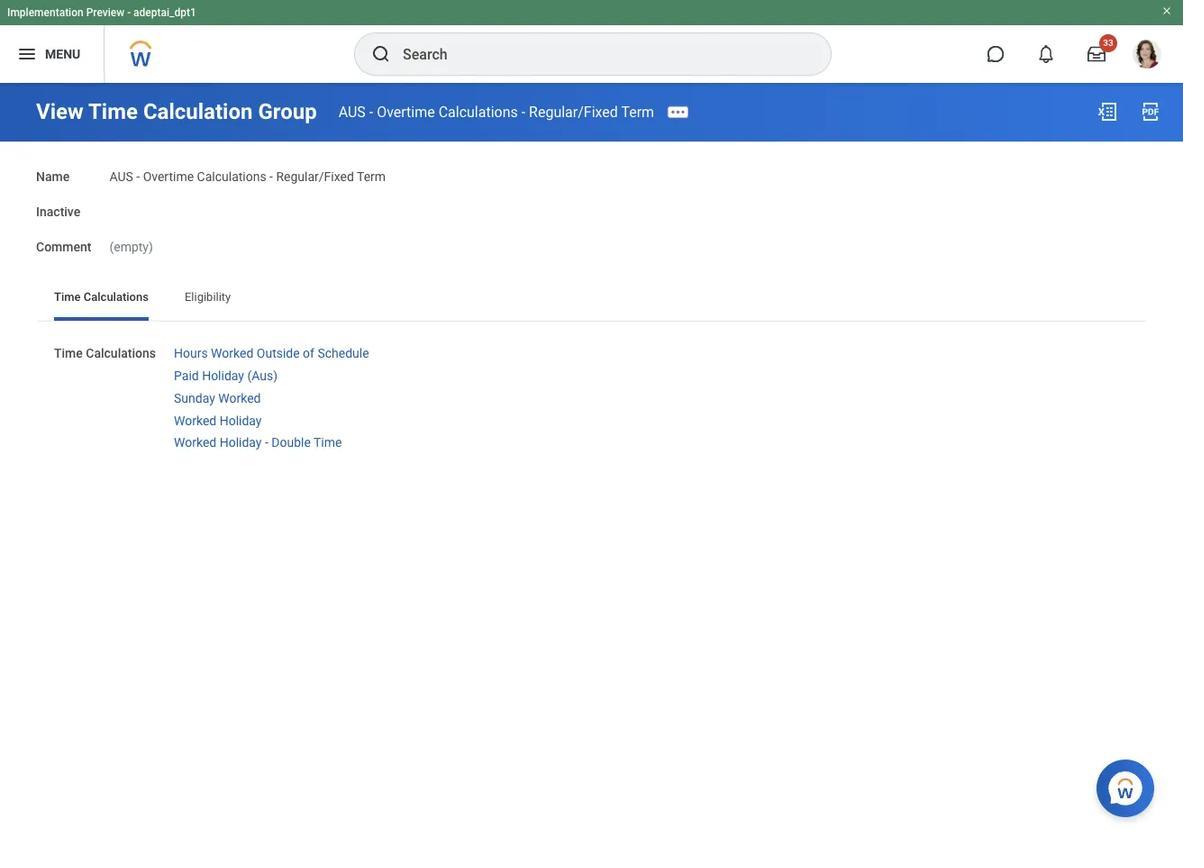 Task type: locate. For each thing, give the bounding box(es) containing it.
sunday
[[174, 391, 215, 405]]

regular/fixed down search workday search field
[[529, 103, 618, 120]]

time calculations
[[54, 291, 149, 304], [54, 346, 156, 361]]

worked holiday - double time link
[[174, 432, 342, 450]]

preview
[[86, 6, 125, 19]]

regular/fixed
[[529, 103, 618, 120], [276, 169, 354, 184]]

export to excel image
[[1097, 101, 1119, 123]]

of
[[303, 346, 315, 361]]

1 horizontal spatial overtime
[[377, 103, 435, 120]]

tab list containing time calculations
[[36, 278, 1148, 321]]

implementation preview -   adeptai_dpt1
[[7, 6, 196, 19]]

close environment banner image
[[1162, 5, 1173, 16]]

holiday down "worked holiday"
[[220, 436, 262, 450]]

view time calculation group main content
[[0, 83, 1184, 517]]

tab list inside view time calculation group 'main content'
[[36, 278, 1148, 321]]

0 vertical spatial regular/fixed
[[529, 103, 618, 120]]

0 horizontal spatial term
[[357, 169, 386, 184]]

1 vertical spatial regular/fixed
[[276, 169, 354, 184]]

0 horizontal spatial regular/fixed
[[276, 169, 354, 184]]

double
[[272, 436, 311, 450]]

0 vertical spatial overtime
[[377, 103, 435, 120]]

worked holiday
[[174, 413, 262, 428]]

tab list
[[36, 278, 1148, 321]]

0 vertical spatial holiday
[[202, 369, 244, 383]]

holiday up the worked holiday - double time link
[[220, 413, 262, 428]]

holiday
[[202, 369, 244, 383], [220, 413, 262, 428], [220, 436, 262, 450]]

comment
[[36, 239, 91, 254]]

aus right name
[[109, 169, 133, 184]]

term inside name element
[[357, 169, 386, 184]]

time calculations down (empty)
[[54, 291, 149, 304]]

profile logan mcneil image
[[1133, 40, 1162, 72]]

inactive
[[36, 204, 80, 219]]

view
[[36, 99, 84, 124]]

worked inside the worked holiday - double time link
[[174, 436, 217, 450]]

1 vertical spatial aus
[[109, 169, 133, 184]]

1 horizontal spatial regular/fixed
[[529, 103, 618, 120]]

Search Workday  search field
[[403, 34, 794, 74]]

aus
[[339, 103, 366, 120], [109, 169, 133, 184]]

regular/fixed inside name element
[[276, 169, 354, 184]]

- inside items selected list
[[265, 436, 268, 450]]

1 vertical spatial holiday
[[220, 413, 262, 428]]

justify image
[[16, 43, 38, 65]]

- inside menu banner
[[127, 6, 131, 19]]

worked
[[211, 346, 254, 361], [218, 391, 261, 405], [174, 413, 217, 428], [174, 436, 217, 450]]

inbox large image
[[1088, 45, 1106, 63]]

term for name element
[[357, 169, 386, 184]]

worked inside hours worked outside of schedule link
[[211, 346, 254, 361]]

calculations
[[439, 103, 518, 120], [197, 169, 267, 184], [84, 291, 149, 304], [86, 346, 156, 361]]

time calculations left the hours
[[54, 346, 156, 361]]

0 horizontal spatial overtime
[[143, 169, 194, 184]]

regular/fixed down group
[[276, 169, 354, 184]]

1 horizontal spatial aus
[[339, 103, 366, 120]]

overtime for name element
[[143, 169, 194, 184]]

1 vertical spatial aus - overtime calculations - regular/fixed term
[[109, 169, 386, 184]]

2 time calculations from the top
[[54, 346, 156, 361]]

notifications large image
[[1038, 45, 1056, 63]]

(empty)
[[109, 239, 153, 254]]

menu button
[[0, 25, 104, 83]]

holiday inside 'link'
[[220, 413, 262, 428]]

holiday up sunday worked link
[[202, 369, 244, 383]]

0 horizontal spatial aus
[[109, 169, 133, 184]]

-
[[127, 6, 131, 19], [369, 103, 373, 120], [522, 103, 526, 120], [136, 169, 140, 184], [270, 169, 273, 184], [265, 436, 268, 450]]

aus inside name element
[[109, 169, 133, 184]]

paid holiday (aus) link
[[174, 365, 278, 383]]

worked down paid holiday (aus)
[[218, 391, 261, 405]]

worked down the sunday
[[174, 413, 217, 428]]

aus right group
[[339, 103, 366, 120]]

overtime for aus - overtime calculations - regular/fixed term link
[[377, 103, 435, 120]]

name element
[[109, 159, 386, 185]]

worked down "worked holiday"
[[174, 436, 217, 450]]

calculations inside name element
[[197, 169, 267, 184]]

term
[[622, 103, 655, 120], [357, 169, 386, 184]]

worked inside sunday worked link
[[218, 391, 261, 405]]

regular/fixed for name element
[[276, 169, 354, 184]]

overtime inside name element
[[143, 169, 194, 184]]

1 vertical spatial overtime
[[143, 169, 194, 184]]

0 vertical spatial aus
[[339, 103, 366, 120]]

0 vertical spatial time calculations
[[54, 291, 149, 304]]

view time calculation group
[[36, 99, 317, 124]]

items selected list
[[174, 343, 398, 452]]

time
[[88, 99, 138, 124], [54, 291, 81, 304], [54, 346, 83, 361], [314, 436, 342, 450]]

schedule
[[318, 346, 369, 361]]

2 vertical spatial holiday
[[220, 436, 262, 450]]

0 vertical spatial term
[[622, 103, 655, 120]]

0 vertical spatial aus - overtime calculations - regular/fixed term
[[339, 103, 655, 120]]

overtime down view time calculation group
[[143, 169, 194, 184]]

overtime
[[377, 103, 435, 120], [143, 169, 194, 184]]

aus - overtime calculations - regular/fixed term
[[339, 103, 655, 120], [109, 169, 386, 184]]

1 horizontal spatial term
[[622, 103, 655, 120]]

time inside items selected list
[[314, 436, 342, 450]]

sunday worked link
[[174, 387, 261, 405]]

1 vertical spatial time calculations
[[54, 346, 156, 361]]

worked up paid holiday (aus) link
[[211, 346, 254, 361]]

overtime down search image
[[377, 103, 435, 120]]

1 vertical spatial term
[[357, 169, 386, 184]]



Task type: vqa. For each thing, say whether or not it's contained in the screenshot.
Time in items selected List
yes



Task type: describe. For each thing, give the bounding box(es) containing it.
menu
[[45, 47, 80, 61]]

aus - overtime calculations - regular/fixed term for aus - overtime calculations - regular/fixed term link
[[339, 103, 655, 120]]

aus - overtime calculations - regular/fixed term for name element
[[109, 169, 386, 184]]

adeptai_dpt1
[[134, 6, 196, 19]]

implementation
[[7, 6, 84, 19]]

name
[[36, 169, 70, 184]]

hours worked outside of schedule
[[174, 346, 369, 361]]

holiday for (aus)
[[202, 369, 244, 383]]

aus for aus - overtime calculations - regular/fixed term link
[[339, 103, 366, 120]]

view printable version (pdf) image
[[1140, 101, 1162, 123]]

worked inside worked holiday 'link'
[[174, 413, 217, 428]]

holiday for -
[[220, 436, 262, 450]]

aus - overtime calculations - regular/fixed term link
[[339, 103, 655, 120]]

paid
[[174, 369, 199, 383]]

menu banner
[[0, 0, 1184, 83]]

hours worked outside of schedule link
[[174, 343, 369, 361]]

outside
[[257, 346, 300, 361]]

(aus)
[[247, 369, 278, 383]]

regular/fixed for aus - overtime calculations - regular/fixed term link
[[529, 103, 618, 120]]

33 button
[[1077, 34, 1118, 74]]

group
[[258, 99, 317, 124]]

paid holiday (aus)
[[174, 369, 278, 383]]

search image
[[371, 43, 392, 65]]

worked holiday - double time
[[174, 436, 342, 450]]

aus for name element
[[109, 169, 133, 184]]

1 time calculations from the top
[[54, 291, 149, 304]]

33
[[1104, 38, 1114, 48]]

sunday worked
[[174, 391, 261, 405]]

calculation
[[143, 99, 253, 124]]

eligibility
[[185, 291, 231, 304]]

worked holiday link
[[174, 410, 262, 428]]

hours
[[174, 346, 208, 361]]

term for aus - overtime calculations - regular/fixed term link
[[622, 103, 655, 120]]



